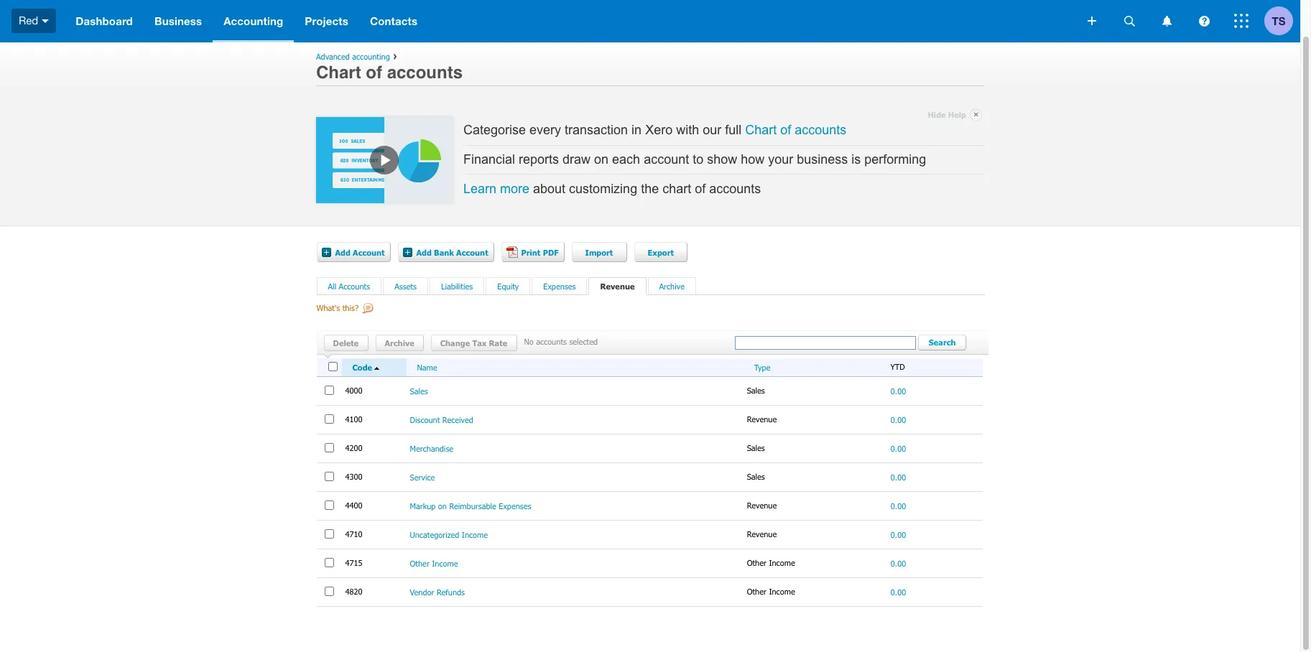 Task type: vqa. For each thing, say whether or not it's contained in the screenshot.
More line item options 'element'
no



Task type: describe. For each thing, give the bounding box(es) containing it.
revenue for discount received
[[747, 415, 780, 424]]

account
[[644, 152, 690, 166]]

4710
[[345, 530, 365, 539]]

learn more about customizing the chart of accounts
[[464, 182, 761, 197]]

add for add account
[[335, 248, 351, 257]]

0 horizontal spatial archive link
[[376, 335, 424, 351]]

uncategorized
[[410, 530, 460, 540]]

1 account from the left
[[353, 248, 385, 257]]

sales for merchandise
[[747, 444, 768, 453]]

sales for service
[[747, 472, 768, 482]]

projects
[[305, 14, 349, 27]]

equity link
[[498, 281, 519, 291]]

full
[[725, 123, 742, 137]]

4820
[[345, 587, 365, 597]]

categorise
[[464, 123, 526, 137]]

dashboard
[[76, 14, 133, 27]]

of inside advanced accounting › chart of accounts
[[366, 63, 382, 83]]

add bank account link
[[398, 242, 494, 262]]

import
[[586, 248, 614, 257]]

delete link
[[324, 335, 368, 351]]

received
[[443, 415, 474, 425]]

other for vendor refunds
[[747, 587, 767, 597]]

print pdf link
[[501, 242, 565, 262]]

financial
[[464, 152, 515, 166]]

0.00 link for other income
[[891, 559, 907, 568]]

what's this? link
[[317, 303, 374, 323]]

accounts up business
[[795, 123, 847, 137]]

discount
[[410, 415, 440, 425]]

customizing
[[569, 182, 638, 197]]

change tax rate link
[[431, 335, 517, 351]]

1 vertical spatial archive
[[385, 338, 415, 348]]

transaction
[[565, 123, 628, 137]]

code
[[353, 363, 372, 372]]

hide
[[928, 110, 946, 119]]

name link
[[417, 363, 438, 372]]

type
[[755, 363, 771, 372]]

4400
[[345, 501, 365, 510]]

markup on reimbursable expenses link
[[410, 501, 532, 511]]

1 horizontal spatial archive link
[[660, 281, 685, 291]]

print pdf
[[522, 248, 559, 257]]

4200
[[345, 444, 365, 453]]

vendor refunds link
[[410, 588, 465, 597]]

›
[[393, 50, 397, 62]]

what's this?
[[317, 303, 359, 313]]

1 horizontal spatial of
[[695, 182, 706, 197]]

categorise every transaction in xero with our full chart of accounts
[[464, 123, 847, 137]]

bank
[[434, 248, 454, 257]]

markup
[[410, 501, 436, 511]]

no
[[524, 337, 534, 346]]

contacts
[[370, 14, 418, 27]]

accounts
[[339, 281, 370, 291]]

0.00 for service
[[891, 473, 907, 482]]

0 horizontal spatial expenses
[[499, 501, 532, 511]]

change tax rate
[[440, 338, 508, 348]]

vendor
[[410, 588, 435, 597]]

accounts inside advanced accounting › chart of accounts
[[387, 63, 463, 83]]

4300
[[345, 472, 365, 482]]

hide help link
[[928, 106, 983, 123]]

revenue for markup on reimbursable expenses
[[747, 501, 780, 510]]

performing
[[865, 152, 927, 166]]

learn
[[464, 182, 497, 197]]

advanced accounting link
[[316, 52, 390, 61]]

code link
[[353, 363, 403, 374]]

add account
[[335, 248, 385, 257]]

in
[[632, 123, 642, 137]]

projects button
[[294, 0, 359, 42]]

sales link
[[410, 386, 428, 396]]

each
[[613, 152, 641, 166]]

other income link
[[410, 559, 458, 568]]

sales for sales
[[747, 386, 768, 395]]

reimbursable
[[450, 501, 497, 511]]

accounting
[[352, 52, 390, 61]]

contacts button
[[359, 0, 429, 42]]

add bank account
[[417, 248, 489, 257]]

export link
[[634, 242, 688, 262]]

all accounts
[[328, 281, 370, 291]]

0 horizontal spatial on
[[438, 501, 447, 511]]

0.00 link for merchandise
[[891, 444, 907, 453]]

uncategorized income
[[410, 530, 488, 540]]

dashboard link
[[65, 0, 144, 42]]

vendor refunds
[[410, 588, 465, 597]]

delete
[[333, 338, 359, 348]]

0.00 for merchandise
[[891, 444, 907, 453]]

0.00 for other income
[[891, 559, 907, 568]]

assets
[[395, 281, 417, 291]]

merchandise link
[[410, 444, 454, 453]]

markup on reimbursable expenses
[[410, 501, 532, 511]]

advanced
[[316, 52, 350, 61]]

tax
[[473, 338, 487, 348]]



Task type: locate. For each thing, give the bounding box(es) containing it.
all accounts link
[[328, 281, 370, 291]]

account up accounts
[[353, 248, 385, 257]]

every
[[530, 123, 562, 137]]

5 0.00 from the top
[[891, 501, 907, 511]]

export
[[648, 248, 674, 257]]

2 add from the left
[[417, 248, 432, 257]]

0 vertical spatial archive link
[[660, 281, 685, 291]]

discount received
[[410, 415, 474, 425]]

archive down export
[[660, 281, 685, 291]]

type link
[[755, 363, 771, 372]]

1 vertical spatial on
[[438, 501, 447, 511]]

0 horizontal spatial chart
[[316, 63, 361, 83]]

of right the chart
[[695, 182, 706, 197]]

6 0.00 link from the top
[[891, 530, 907, 540]]

1 vertical spatial archive link
[[376, 335, 424, 351]]

with
[[677, 123, 700, 137]]

2 0.00 from the top
[[891, 415, 907, 425]]

1 horizontal spatial archive
[[660, 281, 685, 291]]

chart inside advanced accounting › chart of accounts
[[316, 63, 361, 83]]

other for other income
[[747, 559, 767, 568]]

0.00 link
[[891, 386, 907, 396], [891, 415, 907, 425], [891, 444, 907, 453], [891, 473, 907, 482], [891, 501, 907, 511], [891, 530, 907, 540], [891, 559, 907, 568], [891, 588, 907, 597]]

about
[[533, 182, 566, 197]]

accounts
[[387, 63, 463, 83], [795, 123, 847, 137], [710, 182, 761, 197], [536, 337, 567, 346]]

1 add from the left
[[335, 248, 351, 257]]

business
[[797, 152, 848, 166]]

advanced accounting › chart of accounts
[[316, 50, 463, 83]]

1 vertical spatial chart
[[746, 123, 777, 137]]

chart down advanced
[[316, 63, 361, 83]]

of down accounting
[[366, 63, 382, 83]]

archive link up code link
[[376, 335, 424, 351]]

is
[[852, 152, 861, 166]]

red button
[[0, 0, 65, 42]]

hide help
[[928, 110, 967, 119]]

revenue for uncategorized income
[[747, 530, 780, 539]]

4000
[[345, 386, 365, 395]]

add account link
[[317, 242, 391, 262]]

0.00 for uncategorized income
[[891, 530, 907, 540]]

archive link
[[660, 281, 685, 291], [376, 335, 424, 351]]

import link
[[572, 242, 627, 262]]

on right draw
[[595, 152, 609, 166]]

chart
[[663, 182, 692, 197]]

our
[[703, 123, 722, 137]]

8 0.00 from the top
[[891, 588, 907, 597]]

archive
[[660, 281, 685, 291], [385, 338, 415, 348]]

1 horizontal spatial add
[[417, 248, 432, 257]]

discount received link
[[410, 415, 474, 425]]

refunds
[[437, 588, 465, 597]]

4100
[[345, 415, 365, 424]]

1 horizontal spatial chart
[[746, 123, 777, 137]]

2 account from the left
[[457, 248, 489, 257]]

1 0.00 from the top
[[891, 386, 907, 396]]

0 horizontal spatial add
[[335, 248, 351, 257]]

2 horizontal spatial of
[[781, 123, 792, 137]]

liabilities link
[[441, 281, 473, 291]]

0 vertical spatial chart
[[316, 63, 361, 83]]

0 horizontal spatial of
[[366, 63, 382, 83]]

draw
[[563, 152, 591, 166]]

other income for income
[[747, 559, 798, 568]]

add for add bank account
[[417, 248, 432, 257]]

0 horizontal spatial account
[[353, 248, 385, 257]]

help
[[949, 110, 967, 119]]

change
[[440, 338, 470, 348]]

4715
[[345, 559, 365, 568]]

8 0.00 link from the top
[[891, 588, 907, 597]]

rate
[[489, 338, 508, 348]]

xero
[[646, 123, 673, 137]]

0.00 link for sales
[[891, 386, 907, 396]]

0 vertical spatial of
[[366, 63, 382, 83]]

4 0.00 link from the top
[[891, 473, 907, 482]]

1 vertical spatial of
[[781, 123, 792, 137]]

of
[[366, 63, 382, 83], [781, 123, 792, 137], [695, 182, 706, 197]]

income
[[462, 530, 488, 540], [769, 559, 796, 568], [432, 559, 458, 568], [769, 587, 796, 597]]

liabilities
[[441, 281, 473, 291]]

selected
[[570, 337, 598, 346]]

1 horizontal spatial expenses
[[544, 281, 576, 291]]

on right markup
[[438, 501, 447, 511]]

more
[[500, 182, 530, 197]]

expenses down pdf
[[544, 281, 576, 291]]

0.00 for sales
[[891, 386, 907, 396]]

0 horizontal spatial archive
[[385, 338, 415, 348]]

other income
[[747, 559, 798, 568], [410, 559, 458, 568], [747, 587, 798, 597]]

4 0.00 from the top
[[891, 473, 907, 482]]

accounting button
[[213, 0, 294, 42]]

0.00 link for vendor refunds
[[891, 588, 907, 597]]

0.00 link for markup on reimbursable expenses
[[891, 501, 907, 511]]

6 0.00 from the top
[[891, 530, 907, 540]]

print
[[522, 248, 541, 257]]

7 0.00 link from the top
[[891, 559, 907, 568]]

0.00 for discount received
[[891, 415, 907, 425]]

3 0.00 from the top
[[891, 444, 907, 453]]

3 0.00 link from the top
[[891, 444, 907, 453]]

accounts down show
[[710, 182, 761, 197]]

your
[[769, 152, 794, 166]]

revenue link
[[601, 281, 635, 291]]

ts
[[1273, 14, 1286, 27]]

5 0.00 link from the top
[[891, 501, 907, 511]]

None checkbox
[[328, 362, 338, 371], [325, 386, 334, 395], [325, 414, 334, 424], [325, 472, 334, 481], [325, 501, 334, 510], [325, 530, 334, 539], [325, 587, 334, 596], [328, 362, 338, 371], [325, 386, 334, 395], [325, 414, 334, 424], [325, 472, 334, 481], [325, 501, 334, 510], [325, 530, 334, 539], [325, 587, 334, 596]]

accounts down "›"
[[387, 63, 463, 83]]

0 vertical spatial expenses
[[544, 281, 576, 291]]

chart right full
[[746, 123, 777, 137]]

svg image
[[1235, 14, 1249, 28], [1125, 15, 1135, 26], [1199, 15, 1210, 26], [1088, 17, 1097, 25], [42, 19, 49, 23]]

account right bank
[[457, 248, 489, 257]]

accounts right no
[[536, 337, 567, 346]]

name
[[417, 363, 438, 372]]

1 vertical spatial expenses
[[499, 501, 532, 511]]

expenses right reimbursable
[[499, 501, 532, 511]]

search button
[[919, 335, 967, 352]]

0 vertical spatial on
[[595, 152, 609, 166]]

business
[[155, 14, 202, 27]]

other
[[747, 559, 767, 568], [410, 559, 430, 568], [747, 587, 767, 597]]

0.00 link for service
[[891, 473, 907, 482]]

to
[[693, 152, 704, 166]]

0.00 for vendor refunds
[[891, 588, 907, 597]]

None text field
[[735, 336, 916, 350]]

0.00 link for uncategorized income
[[891, 530, 907, 540]]

svg image
[[1163, 15, 1172, 26]]

other income for refunds
[[747, 587, 798, 597]]

add up all accounts link
[[335, 248, 351, 257]]

ytd
[[891, 362, 906, 372]]

service link
[[410, 473, 435, 482]]

show
[[708, 152, 738, 166]]

expenses link
[[544, 281, 576, 291]]

None checkbox
[[325, 443, 334, 453], [325, 558, 334, 568], [325, 443, 334, 453], [325, 558, 334, 568]]

service
[[410, 473, 435, 482]]

2 vertical spatial of
[[695, 182, 706, 197]]

0.00 for markup on reimbursable expenses
[[891, 501, 907, 511]]

svg image inside red popup button
[[42, 19, 49, 23]]

search
[[929, 338, 956, 347]]

pdf
[[543, 248, 559, 257]]

0.00 link for discount received
[[891, 415, 907, 425]]

of up your
[[781, 123, 792, 137]]

archive up code link
[[385, 338, 415, 348]]

7 0.00 from the top
[[891, 559, 907, 568]]

red
[[19, 14, 38, 26]]

2 0.00 link from the top
[[891, 415, 907, 425]]

this?
[[343, 303, 359, 313]]

archive link down export
[[660, 281, 685, 291]]

add left bank
[[417, 248, 432, 257]]

1 horizontal spatial on
[[595, 152, 609, 166]]

the
[[641, 182, 659, 197]]

merchandise
[[410, 444, 454, 453]]

reports
[[519, 152, 559, 166]]

1 0.00 link from the top
[[891, 386, 907, 396]]

accounting
[[224, 14, 283, 27]]

0 vertical spatial archive
[[660, 281, 685, 291]]

1 horizontal spatial account
[[457, 248, 489, 257]]



